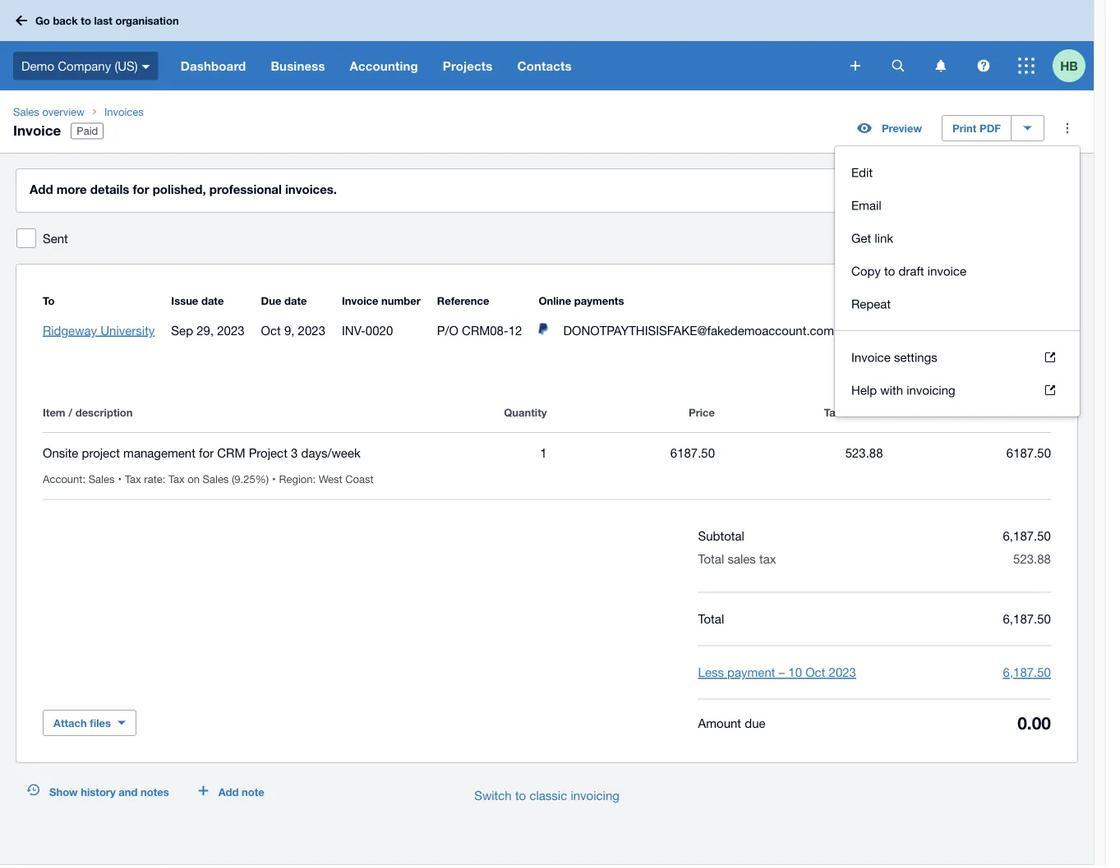 Task type: vqa. For each thing, say whether or not it's contained in the screenshot.
2023
yes



Task type: describe. For each thing, give the bounding box(es) containing it.
to for switch to classic invoicing
[[515, 788, 526, 803]]

1 vertical spatial 523.88
[[1014, 552, 1051, 566]]

professional
[[209, 182, 282, 196]]

reference
[[437, 294, 489, 307]]

0 horizontal spatial sales
[[13, 105, 39, 118]]

details
[[90, 182, 129, 196]]

523.88 cell
[[715, 443, 883, 463]]

2 6187.50 cell from the left
[[883, 443, 1051, 463]]

6,187.50 for subtotal
[[1003, 529, 1051, 543]]

region : west coast
[[279, 473, 374, 485]]

add for add note
[[218, 786, 239, 799]]

due
[[261, 294, 281, 307]]

show history and notes button
[[16, 779, 179, 806]]

to for copy to draft invoice
[[884, 264, 895, 278]]

cell containing account
[[43, 473, 125, 485]]

invoice settings link
[[835, 341, 1080, 374]]

amount for amount due
[[698, 716, 741, 730]]

online payments
[[539, 294, 624, 307]]

0 horizontal spatial oct
[[261, 323, 281, 337]]

repeat
[[852, 297, 891, 311]]

show
[[49, 786, 78, 799]]

dashboard link
[[168, 41, 258, 90]]

issue
[[171, 294, 198, 307]]

1
[[540, 446, 547, 460]]

date for 9,
[[284, 294, 307, 307]]

less payment – 10 oct 2023
[[698, 665, 856, 680]]

list box containing edit
[[835, 146, 1080, 330]]

attach
[[53, 717, 87, 730]]

show history and notes
[[49, 786, 169, 799]]

online
[[539, 294, 571, 307]]

quantity
[[504, 406, 547, 419]]

and
[[119, 786, 138, 799]]

sent
[[43, 231, 68, 245]]

cell containing region
[[279, 473, 380, 485]]

coast
[[345, 473, 374, 485]]

print pdf
[[953, 122, 1001, 134]]

svg image inside go back to last organisation link
[[16, 15, 27, 26]]

for for crm
[[199, 446, 214, 460]]

invoice number
[[342, 294, 421, 307]]

accounting button
[[338, 41, 431, 90]]

ridgeway
[[43, 323, 97, 337]]

amount for amount
[[1011, 406, 1051, 419]]

onsite project management for crm project 3 days/week cell
[[43, 443, 379, 463]]

to
[[43, 294, 55, 307]]

region
[[279, 473, 313, 485]]

notes
[[141, 786, 169, 799]]

amount
[[844, 406, 883, 419]]

1 horizontal spatial tax
[[168, 473, 185, 485]]

issue date
[[171, 294, 224, 307]]

business
[[271, 58, 325, 73]]

project
[[249, 446, 288, 460]]

invoices.
[[285, 182, 337, 196]]

price column header
[[547, 403, 715, 422]]

0 horizontal spatial svg image
[[851, 61, 861, 71]]

on
[[188, 473, 200, 485]]

/
[[68, 406, 72, 419]]

help
[[852, 383, 877, 397]]

business button
[[258, 41, 338, 90]]

preview button
[[847, 115, 932, 141]]

group containing edit
[[835, 146, 1080, 417]]

crm
[[217, 446, 245, 460]]

2 horizontal spatial 2023
[[829, 665, 856, 680]]

0020
[[366, 323, 393, 337]]

1 6187.50 from the left
[[671, 446, 715, 460]]

crm08-
[[462, 323, 509, 337]]

add note
[[218, 786, 264, 799]]

subtotal
[[698, 529, 745, 543]]

12
[[509, 323, 522, 337]]

contacts
[[517, 58, 572, 73]]

pdf
[[980, 122, 1001, 134]]

2023 for sep 29, 2023
[[217, 323, 245, 337]]

add more details for polished, professional invoices. status
[[16, 169, 1078, 212]]

invoice for invoice settings
[[852, 350, 891, 365]]

3 6,187.50 from the top
[[1003, 665, 1051, 680]]

sales overview link
[[7, 104, 91, 120]]

tax amount column header
[[715, 403, 883, 422]]

total for total
[[698, 612, 724, 626]]

go back to last organisation
[[35, 14, 179, 27]]

overview
[[42, 105, 85, 118]]

paid
[[77, 125, 98, 137]]

university
[[100, 323, 155, 337]]

table containing onsite project management for crm project 3 days/week
[[43, 383, 1051, 500]]

amounts
[[910, 366, 960, 380]]

1 horizontal spatial svg image
[[978, 60, 990, 72]]

svg image inside "demo company (us)" popup button
[[142, 65, 150, 69]]

attach files button
[[43, 710, 136, 736]]

(us)
[[115, 59, 138, 73]]

onsite project management for crm project 3 days/week
[[43, 446, 361, 460]]

go
[[35, 14, 50, 27]]

ridgeway university
[[43, 323, 155, 337]]

edit
[[852, 165, 873, 180]]

west
[[319, 473, 342, 485]]

help with invoicing link
[[835, 374, 1080, 407]]

quantity column header
[[379, 403, 547, 422]]

item / description column header
[[43, 403, 379, 422]]

oct 9, 2023
[[261, 323, 325, 337]]

tax rate : tax on sales (9.25%)
[[125, 473, 269, 485]]

due
[[745, 716, 766, 730]]

: for account
[[83, 473, 86, 485]]

contacts button
[[505, 41, 584, 90]]

invoice for invoice number
[[342, 294, 379, 307]]

dashboard
[[181, 58, 246, 73]]

with
[[881, 383, 903, 397]]

0.00
[[1018, 713, 1051, 733]]

copy to draft invoice
[[852, 264, 967, 278]]



Task type: locate. For each thing, give the bounding box(es) containing it.
switch to classic invoicing button
[[461, 779, 633, 812]]

0 horizontal spatial add
[[30, 182, 53, 196]]

cell containing tax rate
[[125, 473, 279, 485]]

0 horizontal spatial tax
[[125, 473, 141, 485]]

2 horizontal spatial tax
[[824, 406, 841, 419]]

add inside add note button
[[218, 786, 239, 799]]

days/week
[[301, 446, 361, 460]]

2 vertical spatial invoice
[[852, 350, 891, 365]]

1 row from the top
[[43, 403, 1051, 432]]

tax left rate
[[125, 473, 141, 485]]

add note button
[[189, 779, 274, 806]]

to inside copy to draft invoice "button"
[[884, 264, 895, 278]]

date right due
[[284, 294, 307, 307]]

6187.50
[[671, 446, 715, 460], [1007, 446, 1051, 460]]

2023 right 29,
[[217, 323, 245, 337]]

sep 29, 2023
[[171, 323, 245, 337]]

tax inside column header
[[824, 406, 841, 419]]

1 vertical spatial invoice
[[342, 294, 379, 307]]

print pdf button
[[942, 115, 1012, 141]]

1 cell from the left
[[43, 473, 125, 485]]

add left note
[[218, 786, 239, 799]]

1 list box from the top
[[835, 146, 1080, 330]]

demo company (us) button
[[0, 41, 168, 90]]

0 horizontal spatial to
[[81, 14, 91, 27]]

tax left the amount
[[824, 406, 841, 419]]

tax right sales on the right bottom of page
[[760, 552, 776, 566]]

sales overview
[[13, 105, 85, 118]]

for
[[133, 182, 149, 196], [199, 446, 214, 460]]

svg image
[[16, 15, 27, 26], [892, 60, 905, 72], [936, 60, 947, 72], [142, 65, 150, 69]]

price
[[689, 406, 715, 419]]

demo company (us)
[[21, 59, 138, 73]]

for inside cell
[[199, 446, 214, 460]]

projects
[[443, 58, 493, 73]]

6,187.50 link
[[1003, 665, 1051, 680]]

get link button
[[835, 222, 1080, 255]]

inv-0020
[[342, 323, 393, 337]]

0 vertical spatial invoice
[[13, 122, 61, 138]]

: for region
[[313, 473, 316, 485]]

p/o
[[437, 323, 459, 337]]

invoices link
[[98, 104, 150, 120]]

tax for are
[[983, 366, 1000, 380]]

1 horizontal spatial for
[[199, 446, 214, 460]]

total for total sales tax
[[698, 552, 724, 566]]

0 horizontal spatial tax
[[760, 552, 776, 566]]

2 : from the left
[[163, 473, 165, 485]]

payments
[[574, 294, 624, 307]]

sales left overview
[[13, 105, 39, 118]]

0 vertical spatial invoicing
[[907, 383, 956, 397]]

print
[[953, 122, 977, 134]]

sales down project
[[88, 473, 115, 485]]

1 vertical spatial to
[[884, 264, 895, 278]]

less
[[698, 665, 724, 680]]

get
[[852, 231, 871, 245]]

copy
[[852, 264, 881, 278]]

due date
[[261, 294, 307, 307]]

to inside go back to last organisation link
[[81, 14, 91, 27]]

1 horizontal spatial tax
[[983, 366, 1000, 380]]

invoice up inv-
[[342, 294, 379, 307]]

banner containing dashboard
[[0, 0, 1094, 90]]

1 total from the top
[[698, 552, 724, 566]]

0 horizontal spatial 6187.50 cell
[[547, 443, 715, 463]]

1 horizontal spatial add
[[218, 786, 239, 799]]

date right issue
[[201, 294, 224, 307]]

invoice up help
[[852, 350, 891, 365]]

navigation containing dashboard
[[168, 41, 839, 90]]

2 date from the left
[[284, 294, 307, 307]]

: down the management
[[163, 473, 165, 485]]

2 horizontal spatial invoice
[[852, 350, 891, 365]]

to left last
[[81, 14, 91, 27]]

1 date from the left
[[201, 294, 224, 307]]

amount down inclusive
[[1011, 406, 1051, 419]]

group
[[835, 146, 1080, 417]]

invoicing inside help with invoicing link
[[907, 383, 956, 397]]

0 vertical spatial total
[[698, 552, 724, 566]]

navigation
[[168, 41, 839, 90]]

svg image left go
[[16, 15, 27, 26]]

2 vertical spatial 6,187.50
[[1003, 665, 1051, 680]]

hb
[[1060, 58, 1078, 73]]

1 vertical spatial amount
[[698, 716, 741, 730]]

invoicing right the classic
[[571, 788, 620, 803]]

2 6187.50 from the left
[[1007, 446, 1051, 460]]

files
[[90, 717, 111, 730]]

are
[[963, 366, 980, 380]]

2 horizontal spatial sales
[[203, 473, 229, 485]]

1 horizontal spatial oct
[[806, 665, 826, 680]]

amount due
[[698, 716, 766, 730]]

oct left 9,
[[261, 323, 281, 337]]

2023 right 10
[[829, 665, 856, 680]]

go back to last organisation link
[[10, 6, 189, 35]]

item
[[43, 406, 65, 419]]

svg image up pdf
[[978, 60, 990, 72]]

3 cell from the left
[[279, 473, 380, 485]]

0 horizontal spatial amount
[[698, 716, 741, 730]]

523.88 inside the 523.88 cell
[[846, 446, 883, 460]]

3 : from the left
[[313, 473, 316, 485]]

oct right 10
[[806, 665, 826, 680]]

amounts are tax inclusive
[[910, 366, 1051, 380]]

29,
[[197, 323, 214, 337]]

1 horizontal spatial 6187.50
[[1007, 446, 1051, 460]]

to inside switch to classic invoicing button
[[515, 788, 526, 803]]

2 horizontal spatial to
[[884, 264, 895, 278]]

email
[[852, 198, 882, 212]]

invoicing inside switch to classic invoicing button
[[571, 788, 620, 803]]

organisation
[[115, 14, 179, 27]]

accounting
[[350, 58, 418, 73]]

1 horizontal spatial :
[[163, 473, 165, 485]]

management
[[123, 446, 196, 460]]

note
[[242, 786, 264, 799]]

1 horizontal spatial invoicing
[[907, 383, 956, 397]]

tax for tax amount
[[824, 406, 841, 419]]

svg image left hb in the right of the page
[[1018, 58, 1035, 74]]

0 vertical spatial tax
[[983, 366, 1000, 380]]

projects button
[[431, 41, 505, 90]]

invoicing
[[907, 383, 956, 397], [571, 788, 620, 803]]

2 row from the top
[[43, 433, 1051, 500]]

sales right "on"
[[203, 473, 229, 485]]

amount left due
[[698, 716, 741, 730]]

email button
[[835, 189, 1080, 222]]

2 vertical spatial to
[[515, 788, 526, 803]]

0 vertical spatial 6,187.50
[[1003, 529, 1051, 543]]

ridgeway university link
[[43, 323, 155, 337]]

523.88
[[846, 446, 883, 460], [1014, 552, 1051, 566]]

account
[[43, 473, 83, 485]]

repeat link
[[835, 288, 1080, 321]]

number
[[381, 294, 421, 307]]

1 vertical spatial 6,187.50
[[1003, 612, 1051, 626]]

link
[[875, 231, 894, 245]]

switch to classic invoicing
[[474, 788, 620, 803]]

tax right are
[[983, 366, 1000, 380]]

2 6,187.50 from the top
[[1003, 612, 1051, 626]]

1 horizontal spatial date
[[284, 294, 307, 307]]

0 vertical spatial 523.88
[[846, 446, 883, 460]]

6187.50 down price
[[671, 446, 715, 460]]

2 horizontal spatial svg image
[[1018, 58, 1035, 74]]

row containing onsite project management for crm project 3 days/week
[[43, 433, 1051, 500]]

polished,
[[153, 182, 206, 196]]

total up 'less'
[[698, 612, 724, 626]]

cell down project
[[43, 473, 125, 485]]

invoicing down the amounts
[[907, 383, 956, 397]]

3
[[291, 446, 298, 460]]

settings
[[894, 350, 938, 365]]

add inside add more details for polished, professional invoices. status
[[30, 182, 53, 196]]

date for 29,
[[201, 294, 224, 307]]

6187.50 cell down "price" column header
[[547, 443, 715, 463]]

1 : from the left
[[83, 473, 86, 485]]

row
[[43, 403, 1051, 432], [43, 433, 1051, 500]]

0 vertical spatial oct
[[261, 323, 281, 337]]

svg image right (us)
[[142, 65, 150, 69]]

1 vertical spatial total
[[698, 612, 724, 626]]

add left more
[[30, 182, 53, 196]]

2 horizontal spatial :
[[313, 473, 316, 485]]

1 horizontal spatial invoice
[[342, 294, 379, 307]]

0 vertical spatial to
[[81, 14, 91, 27]]

1 vertical spatial row
[[43, 433, 1051, 500]]

list box containing invoice settings
[[835, 330, 1080, 417]]

0 horizontal spatial :
[[83, 473, 86, 485]]

more invoice options image
[[1051, 112, 1084, 145]]

row up '1'
[[43, 403, 1051, 432]]

preview
[[882, 122, 922, 134]]

inclusive
[[1004, 366, 1051, 380]]

invoice for invoice
[[13, 122, 61, 138]]

1 vertical spatial oct
[[806, 665, 826, 680]]

banner
[[0, 0, 1094, 90]]

0 horizontal spatial date
[[201, 294, 224, 307]]

0 vertical spatial amount
[[1011, 406, 1051, 419]]

account : sales
[[43, 473, 115, 485]]

2023
[[217, 323, 245, 337], [298, 323, 325, 337], [829, 665, 856, 680]]

p/o crm08-12
[[437, 323, 522, 337]]

1 horizontal spatial 2023
[[298, 323, 325, 337]]

0 horizontal spatial 6187.50
[[671, 446, 715, 460]]

row containing item / description
[[43, 403, 1051, 432]]

1 horizontal spatial sales
[[88, 473, 115, 485]]

list box
[[835, 146, 1080, 330], [835, 330, 1080, 417]]

copy to draft invoice button
[[835, 255, 1080, 288]]

1 horizontal spatial amount
[[1011, 406, 1051, 419]]

cell down "days/week" on the left
[[279, 473, 380, 485]]

add for add more details for polished, professional invoices.
[[30, 182, 53, 196]]

cell down onsite project management for crm project 3 days/week
[[125, 473, 279, 485]]

svg image up preview button at the right of page
[[851, 61, 861, 71]]

9,
[[284, 323, 295, 337]]

0 horizontal spatial for
[[133, 182, 149, 196]]

for inside status
[[133, 182, 149, 196]]

payment
[[728, 665, 776, 680]]

hb button
[[1053, 41, 1094, 90]]

: left west
[[313, 473, 316, 485]]

0 vertical spatial row
[[43, 403, 1051, 432]]

0 horizontal spatial invoice
[[13, 122, 61, 138]]

0 vertical spatial add
[[30, 182, 53, 196]]

total
[[698, 552, 724, 566], [698, 612, 724, 626]]

1 vertical spatial add
[[218, 786, 239, 799]]

switch
[[474, 788, 512, 803]]

2 total from the top
[[698, 612, 724, 626]]

table
[[43, 383, 1051, 500]]

last
[[94, 14, 113, 27]]

0 horizontal spatial 523.88
[[846, 446, 883, 460]]

0 horizontal spatial 2023
[[217, 323, 245, 337]]

rate
[[144, 473, 163, 485]]

(9.25%)
[[232, 473, 269, 485]]

cell
[[43, 473, 125, 485], [125, 473, 279, 485], [279, 473, 380, 485]]

amount inside column header
[[1011, 406, 1051, 419]]

6187.50 down amount column header
[[1007, 446, 1051, 460]]

for for polished,
[[133, 182, 149, 196]]

2 list box from the top
[[835, 330, 1080, 417]]

tax for tax rate : tax on sales (9.25%)
[[125, 473, 141, 485]]

1 horizontal spatial 523.88
[[1014, 552, 1051, 566]]

description
[[75, 406, 133, 419]]

–
[[779, 665, 785, 680]]

0 horizontal spatial invoicing
[[571, 788, 620, 803]]

6,187.50 for total
[[1003, 612, 1051, 626]]

classic
[[530, 788, 567, 803]]

1 6,187.50 from the top
[[1003, 529, 1051, 543]]

svg image up print pdf button at right
[[936, 60, 947, 72]]

amount column header
[[883, 403, 1051, 422]]

svg image up the preview at the top of the page
[[892, 60, 905, 72]]

invoice settings
[[852, 350, 938, 365]]

6187.50 cell down amount column header
[[883, 443, 1051, 463]]

2023 right 9,
[[298, 323, 325, 337]]

invoice down sales overview link on the top left of the page
[[13, 122, 61, 138]]

for left the crm
[[199, 446, 214, 460]]

1 cell
[[379, 443, 547, 463]]

tax for sales
[[760, 552, 776, 566]]

1 vertical spatial tax
[[760, 552, 776, 566]]

inv-
[[342, 323, 366, 337]]

1 vertical spatial invoicing
[[571, 788, 620, 803]]

project
[[82, 446, 120, 460]]

company
[[58, 59, 111, 73]]

tax left "on"
[[168, 473, 185, 485]]

to right switch
[[515, 788, 526, 803]]

to left draft
[[884, 264, 895, 278]]

1 6187.50 cell from the left
[[547, 443, 715, 463]]

for right details
[[133, 182, 149, 196]]

2023 for oct 9, 2023
[[298, 323, 325, 337]]

2 cell from the left
[[125, 473, 279, 485]]

0 vertical spatial for
[[133, 182, 149, 196]]

1 vertical spatial for
[[199, 446, 214, 460]]

1 horizontal spatial to
[[515, 788, 526, 803]]

: down project
[[83, 473, 86, 485]]

add more details for polished, professional invoices.
[[30, 182, 337, 196]]

svg image
[[1018, 58, 1035, 74], [978, 60, 990, 72], [851, 61, 861, 71]]

row down quantity
[[43, 433, 1051, 500]]

total down subtotal
[[698, 552, 724, 566]]

1 horizontal spatial 6187.50 cell
[[883, 443, 1051, 463]]

6187.50 cell
[[547, 443, 715, 463], [883, 443, 1051, 463]]



